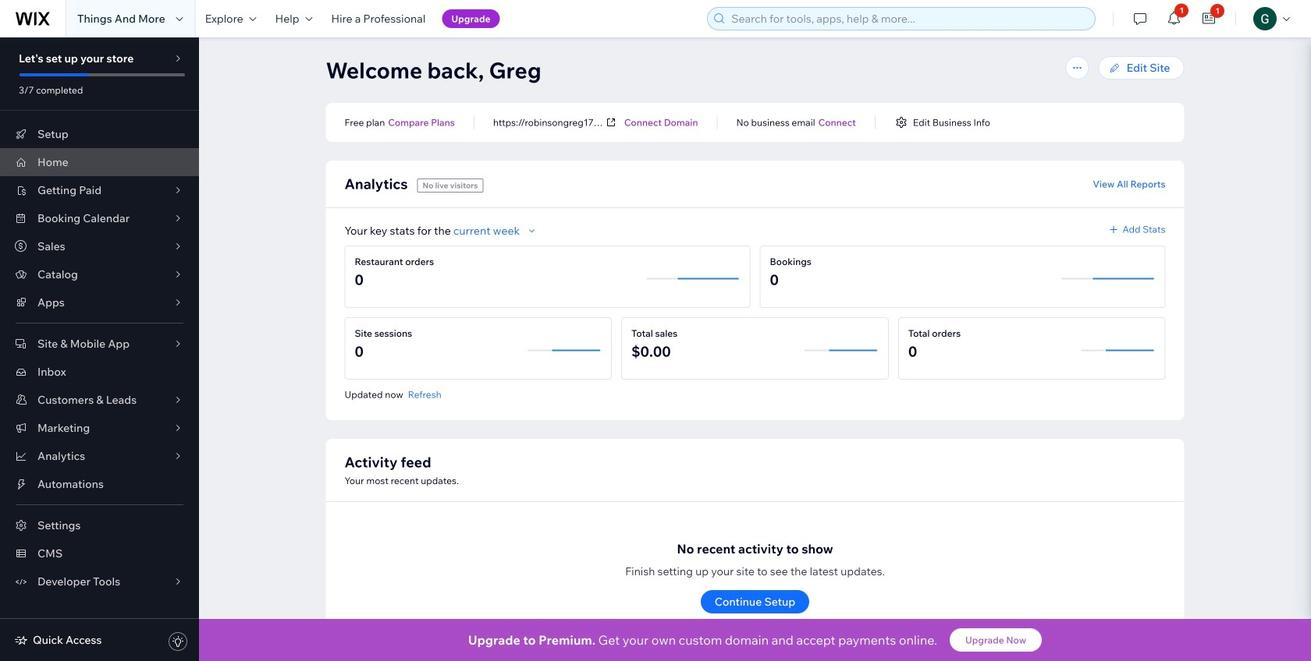 Task type: describe. For each thing, give the bounding box(es) containing it.
Search for tools, apps, help & more... field
[[727, 8, 1090, 30]]

sidebar element
[[0, 37, 199, 662]]



Task type: vqa. For each thing, say whether or not it's contained in the screenshot.
Tidio Live Chat & AI Chatbots logo
no



